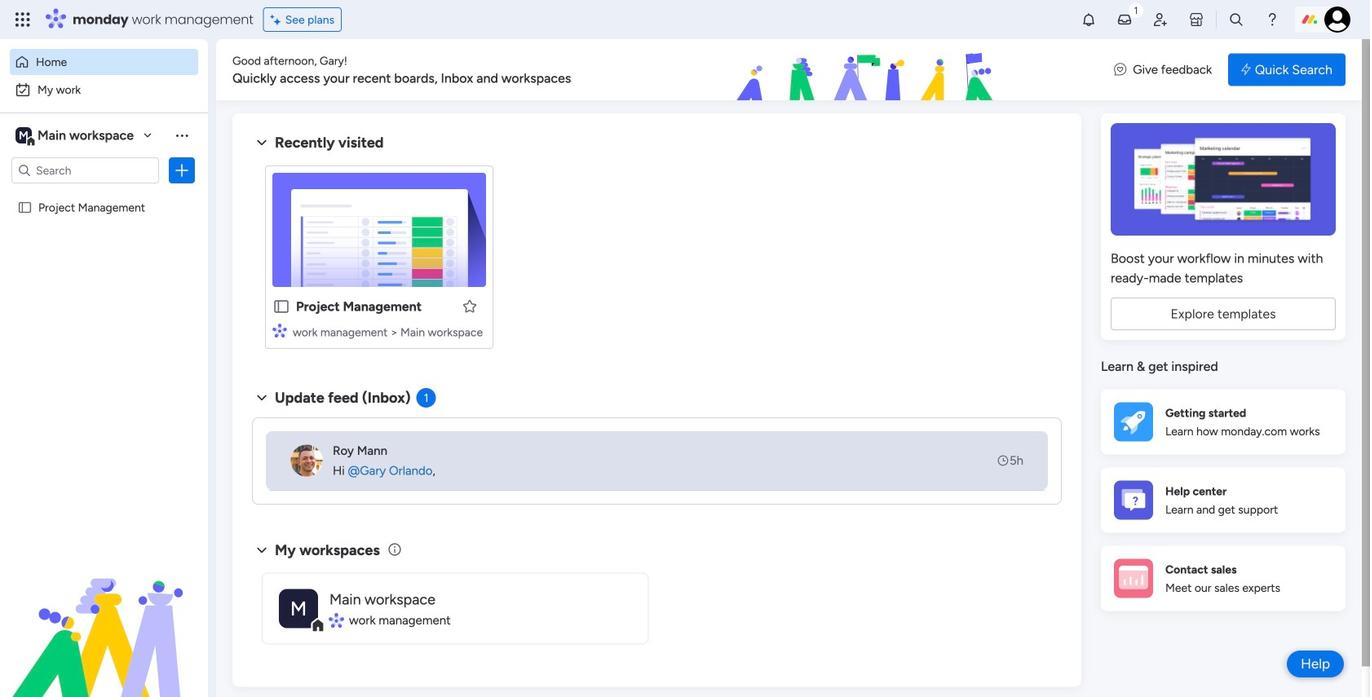 Task type: vqa. For each thing, say whether or not it's contained in the screenshot.
1 Element
yes



Task type: locate. For each thing, give the bounding box(es) containing it.
workspace image
[[15, 126, 32, 144], [279, 589, 318, 629]]

notifications image
[[1081, 11, 1097, 28]]

workspace options image
[[174, 127, 190, 143]]

public board image
[[17, 200, 33, 215], [272, 298, 290, 316]]

1 horizontal spatial workspace image
[[279, 589, 318, 629]]

0 vertical spatial lottie animation element
[[640, 39, 1098, 101]]

close update feed (inbox) image
[[252, 388, 272, 408]]

add to favorites image
[[462, 298, 478, 314]]

1 element
[[417, 388, 436, 408]]

option
[[10, 49, 198, 75], [10, 77, 198, 103], [0, 193, 208, 196]]

1 horizontal spatial lottie animation image
[[640, 39, 1098, 101]]

invite members image
[[1153, 11, 1169, 28]]

lottie animation element
[[640, 39, 1098, 101], [0, 533, 208, 697]]

0 vertical spatial option
[[10, 49, 198, 75]]

lottie animation image
[[640, 39, 1098, 101], [0, 533, 208, 697]]

0 vertical spatial lottie animation image
[[640, 39, 1098, 101]]

contact sales element
[[1101, 546, 1346, 611]]

0 vertical spatial workspace image
[[15, 126, 32, 144]]

1 vertical spatial workspace image
[[279, 589, 318, 629]]

list box
[[0, 190, 208, 442]]

0 horizontal spatial public board image
[[17, 200, 33, 215]]

1 vertical spatial lottie animation image
[[0, 533, 208, 697]]

0 horizontal spatial lottie animation image
[[0, 533, 208, 697]]

1 image
[[1129, 1, 1144, 19]]

1 vertical spatial option
[[10, 77, 198, 103]]

1 vertical spatial lottie animation element
[[0, 533, 208, 697]]

1 horizontal spatial public board image
[[272, 298, 290, 316]]



Task type: describe. For each thing, give the bounding box(es) containing it.
close my workspaces image
[[252, 541, 272, 560]]

close recently visited image
[[252, 133, 272, 153]]

Search in workspace field
[[34, 161, 136, 180]]

0 vertical spatial public board image
[[17, 200, 33, 215]]

getting started element
[[1101, 390, 1346, 455]]

search everything image
[[1229, 11, 1245, 28]]

templates image image
[[1116, 123, 1331, 236]]

v2 bolt switch image
[[1242, 61, 1251, 79]]

0 horizontal spatial lottie animation element
[[0, 533, 208, 697]]

see plans image
[[271, 10, 285, 29]]

roy mann image
[[290, 445, 323, 477]]

2 vertical spatial option
[[0, 193, 208, 196]]

gary orlando image
[[1325, 7, 1351, 33]]

0 horizontal spatial workspace image
[[15, 126, 32, 144]]

v2 user feedback image
[[1115, 61, 1127, 79]]

select product image
[[15, 11, 31, 28]]

help center element
[[1101, 468, 1346, 533]]

monday marketplace image
[[1189, 11, 1205, 28]]

options image
[[174, 162, 190, 179]]

workspace selection element
[[15, 126, 136, 147]]

update feed image
[[1117, 11, 1133, 28]]

1 vertical spatial public board image
[[272, 298, 290, 316]]

1 horizontal spatial lottie animation element
[[640, 39, 1098, 101]]

help image
[[1264, 11, 1281, 28]]



